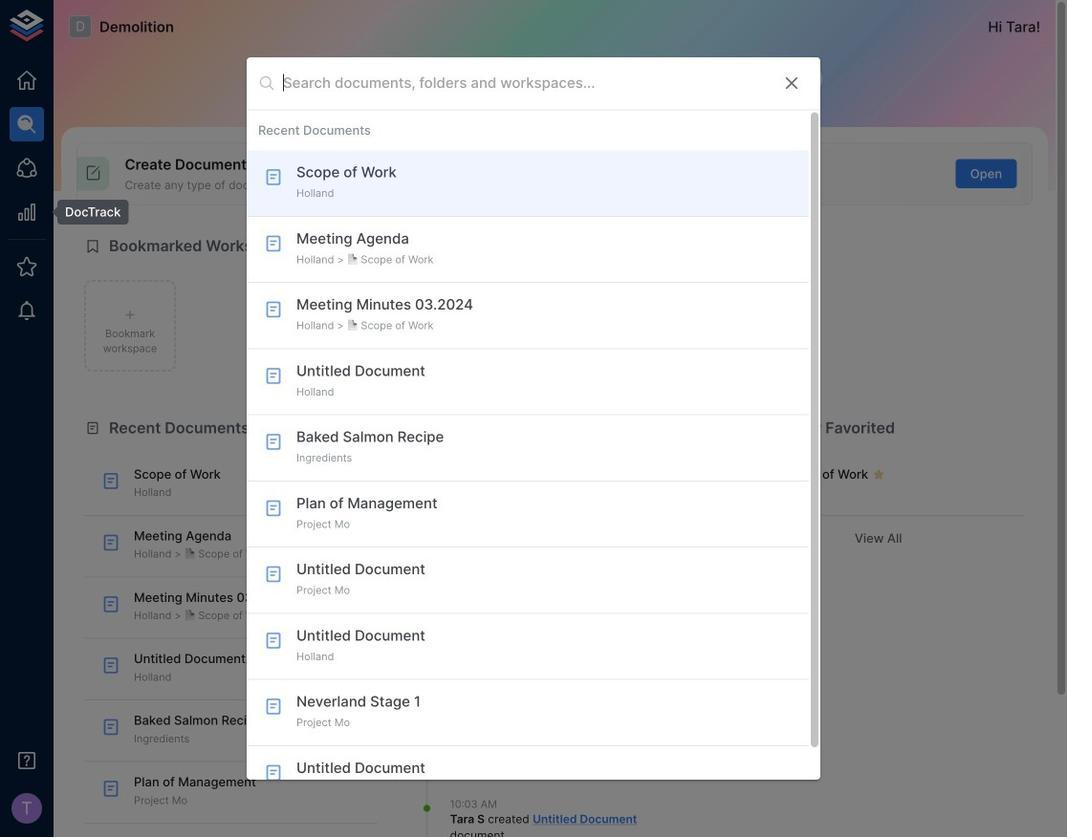 Task type: locate. For each thing, give the bounding box(es) containing it.
dialog
[[247, 57, 820, 813]]

tooltip
[[44, 200, 128, 225]]



Task type: vqa. For each thing, say whether or not it's contained in the screenshot.
dialog
yes



Task type: describe. For each thing, give the bounding box(es) containing it.
Search documents, folders and workspaces... text field
[[283, 69, 767, 98]]



